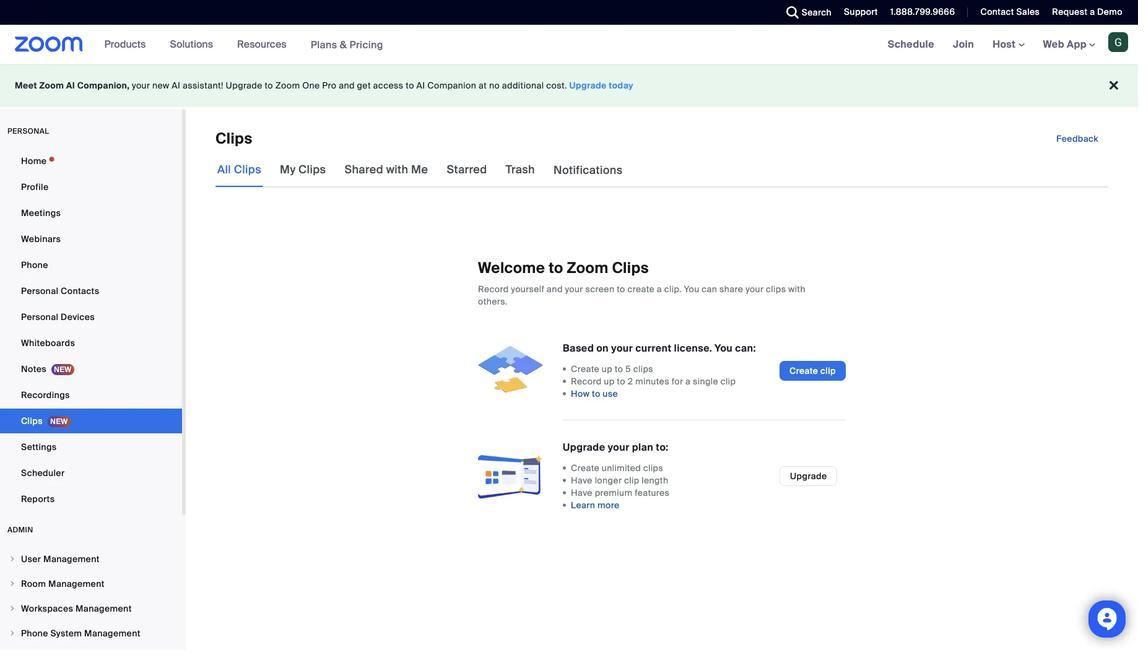 Task type: describe. For each thing, give the bounding box(es) containing it.
get
[[357, 80, 371, 91]]

clips inside welcome to zoom clips record yourself and your screen to create a clip. you can share your clips with others.
[[766, 284, 786, 295]]

sales
[[1017, 6, 1040, 17]]

demo
[[1097, 6, 1123, 17]]

0 vertical spatial a
[[1090, 6, 1095, 17]]

user management
[[21, 554, 100, 565]]

request a demo
[[1052, 6, 1123, 17]]

plans & pricing
[[311, 38, 383, 51]]

how to use
[[571, 388, 618, 400]]

1 horizontal spatial clip
[[721, 376, 736, 387]]

room management menu item
[[0, 572, 182, 596]]

personal contacts
[[21, 286, 99, 297]]

meet zoom ai companion, footer
[[0, 64, 1138, 107]]

with inside welcome to zoom clips record yourself and your screen to create a clip. you can share your clips with others.
[[788, 284, 806, 295]]

zoom logo image
[[15, 37, 83, 52]]

to right welcome
[[549, 258, 563, 278]]

feedback
[[1057, 133, 1099, 144]]

how to use button
[[571, 388, 618, 400]]

webinars link
[[0, 227, 182, 251]]

companion
[[427, 80, 476, 91]]

right image for room management
[[9, 580, 16, 588]]

2 vertical spatial a
[[686, 376, 691, 387]]

personal
[[7, 126, 49, 136]]

features
[[635, 487, 670, 499]]

&
[[340, 38, 347, 51]]

product information navigation
[[95, 25, 393, 65]]

notes link
[[0, 357, 182, 381]]

5
[[626, 364, 631, 375]]

license.
[[674, 342, 712, 355]]

schedule
[[888, 38, 935, 51]]

clips up all clips tab
[[216, 129, 252, 148]]

meetings
[[21, 207, 61, 219]]

have for have longer clip length
[[571, 475, 593, 486]]

my clips
[[280, 162, 326, 177]]

phone system management menu item
[[0, 622, 182, 645]]

scheduler link
[[0, 461, 182, 486]]

at
[[479, 80, 487, 91]]

to down the resources dropdown button
[[265, 80, 273, 91]]

notifications
[[554, 163, 623, 178]]

1 horizontal spatial zoom
[[275, 80, 300, 91]]

longer
[[595, 475, 622, 486]]

workspaces management menu item
[[0, 597, 182, 621]]

companion,
[[77, 80, 130, 91]]

trash tab
[[504, 152, 537, 187]]

new
[[152, 80, 169, 91]]

web app
[[1043, 38, 1087, 51]]

workspaces management
[[21, 603, 132, 614]]

personal for personal contacts
[[21, 286, 58, 297]]

to left create
[[617, 284, 625, 295]]

trash
[[506, 162, 535, 177]]

upgrade inside upgrade button
[[790, 470, 827, 482]]

unlimited
[[602, 463, 641, 474]]

based
[[563, 342, 594, 355]]

system
[[50, 628, 82, 639]]

3 ai from the left
[[417, 80, 425, 91]]

shared with me tab
[[343, 152, 430, 187]]

1 vertical spatial clips
[[633, 364, 653, 375]]

feedback button
[[1047, 129, 1109, 149]]

starred tab
[[445, 152, 489, 187]]

management for room management
[[48, 578, 105, 590]]

support
[[844, 6, 878, 17]]

your right on
[[611, 342, 633, 355]]

personal devices
[[21, 312, 95, 323]]

2
[[628, 376, 633, 387]]

yourself
[[511, 284, 545, 295]]

meet zoom ai companion, your new ai assistant! upgrade to zoom one pro and get access to ai companion at no additional cost. upgrade today
[[15, 80, 634, 91]]

phone system management
[[21, 628, 140, 639]]

starred
[[447, 162, 487, 177]]

cost.
[[546, 80, 567, 91]]

personal for personal devices
[[21, 312, 58, 323]]

up for record
[[604, 376, 615, 387]]

all clips tab
[[216, 152, 263, 187]]

clips right all
[[234, 162, 261, 177]]

one
[[302, 80, 320, 91]]

have premium features
[[571, 487, 670, 499]]

and inside welcome to zoom clips record yourself and your screen to create a clip. you can share your clips with others.
[[547, 284, 563, 295]]

have for have premium features
[[571, 487, 593, 499]]

products button
[[104, 25, 151, 64]]

and inside meet zoom ai companion, footer
[[339, 80, 355, 91]]

my clips tab
[[278, 152, 328, 187]]

use
[[603, 388, 618, 400]]

resources button
[[237, 25, 292, 64]]

clips inside welcome to zoom clips record yourself and your screen to create a clip. you can share your clips with others.
[[612, 258, 649, 278]]

more
[[598, 500, 620, 511]]

user management menu item
[[0, 547, 182, 571]]

pro
[[322, 80, 337, 91]]

you inside welcome to zoom clips record yourself and your screen to create a clip. you can share your clips with others.
[[684, 284, 700, 295]]

welcome
[[478, 258, 545, 278]]

create clip
[[790, 365, 836, 376]]

personal devices link
[[0, 305, 182, 329]]

1 vertical spatial record
[[571, 376, 602, 387]]

meetings link
[[0, 201, 182, 225]]

all
[[217, 162, 231, 177]]

recordings
[[21, 390, 70, 401]]

home link
[[0, 149, 182, 173]]

admin
[[7, 525, 33, 535]]

reports link
[[0, 487, 182, 512]]

0 horizontal spatial clip
[[624, 475, 639, 486]]

room management
[[21, 578, 105, 590]]

personal contacts link
[[0, 279, 182, 303]]

all clips
[[217, 162, 261, 177]]

current
[[636, 342, 672, 355]]

learn
[[571, 500, 595, 511]]

join link
[[944, 25, 984, 64]]

settings link
[[0, 435, 182, 460]]

0 horizontal spatial zoom
[[39, 80, 64, 91]]

profile picture image
[[1109, 32, 1128, 52]]

clip inside create clip button
[[821, 365, 836, 376]]

my
[[280, 162, 296, 177]]

contact
[[981, 6, 1014, 17]]

to right access
[[406, 80, 414, 91]]



Task type: vqa. For each thing, say whether or not it's contained in the screenshot.
Management inside the Menu Item
yes



Task type: locate. For each thing, give the bounding box(es) containing it.
tabs of clips tab list
[[216, 152, 625, 188]]

right image for user
[[9, 556, 16, 563]]

right image left "user"
[[9, 556, 16, 563]]

learn more
[[571, 500, 620, 511]]

right image
[[9, 580, 16, 588], [9, 605, 16, 612]]

clips right 5
[[633, 364, 653, 375]]

management for user management
[[43, 554, 100, 565]]

management for workspaces management
[[76, 603, 132, 614]]

management up phone system management menu item
[[76, 603, 132, 614]]

meetings navigation
[[879, 25, 1138, 65]]

record up others.
[[478, 284, 509, 295]]

phone
[[21, 259, 48, 271], [21, 628, 48, 639]]

have longer clip length
[[571, 475, 669, 486]]

a inside welcome to zoom clips record yourself and your screen to create a clip. you can share your clips with others.
[[657, 284, 662, 295]]

phone down workspaces
[[21, 628, 48, 639]]

phone inside menu item
[[21, 628, 48, 639]]

zoom right meet
[[39, 80, 64, 91]]

0 vertical spatial you
[[684, 284, 700, 295]]

reports
[[21, 494, 55, 505]]

to inside button
[[592, 388, 601, 400]]

your right "share"
[[746, 284, 764, 295]]

right image
[[9, 556, 16, 563], [9, 630, 16, 637]]

resources
[[237, 38, 287, 51]]

1 right image from the top
[[9, 580, 16, 588]]

0 vertical spatial have
[[571, 475, 593, 486]]

management up the room management
[[43, 554, 100, 565]]

phone inside "link"
[[21, 259, 48, 271]]

and
[[339, 80, 355, 91], [547, 284, 563, 295]]

2 right image from the top
[[9, 630, 16, 637]]

to:
[[656, 441, 669, 454]]

1 ai from the left
[[66, 80, 75, 91]]

create for upgrade your plan to:
[[571, 463, 600, 474]]

0 horizontal spatial record
[[478, 284, 509, 295]]

right image left workspaces
[[9, 605, 16, 612]]

right image left system
[[9, 630, 16, 637]]

create inside create clip button
[[790, 365, 818, 376]]

with inside tab
[[386, 162, 408, 177]]

2 horizontal spatial zoom
[[567, 258, 609, 278]]

ai left companion
[[417, 80, 425, 91]]

your inside meet zoom ai companion, footer
[[132, 80, 150, 91]]

1.888.799.9666
[[890, 6, 955, 17]]

right image for phone
[[9, 630, 16, 637]]

you left can
[[684, 284, 700, 295]]

search button
[[777, 0, 835, 25]]

record up how
[[571, 376, 602, 387]]

right image inside 'user management' menu item
[[9, 556, 16, 563]]

1 vertical spatial you
[[715, 342, 733, 355]]

solutions button
[[170, 25, 219, 64]]

clip.
[[664, 284, 682, 295]]

phone down webinars
[[21, 259, 48, 271]]

1 right image from the top
[[9, 556, 16, 563]]

create clip button
[[780, 361, 846, 381]]

to left 2
[[617, 376, 625, 387]]

you left can:
[[715, 342, 733, 355]]

banner containing products
[[0, 25, 1138, 65]]

solutions
[[170, 38, 213, 51]]

0 vertical spatial record
[[478, 284, 509, 295]]

create
[[571, 364, 600, 375], [790, 365, 818, 376], [571, 463, 600, 474]]

and left get on the left of the page
[[339, 80, 355, 91]]

phone for phone
[[21, 259, 48, 271]]

products
[[104, 38, 146, 51]]

home
[[21, 155, 47, 167]]

create up to 5 clips
[[571, 364, 653, 375]]

personal inside personal devices link
[[21, 312, 58, 323]]

workspaces
[[21, 603, 73, 614]]

zoom inside welcome to zoom clips record yourself and your screen to create a clip. you can share your clips with others.
[[567, 258, 609, 278]]

you
[[684, 284, 700, 295], [715, 342, 733, 355]]

your left new
[[132, 80, 150, 91]]

access
[[373, 80, 404, 91]]

meet
[[15, 80, 37, 91]]

clips up length
[[643, 463, 663, 474]]

can
[[702, 284, 717, 295]]

profile
[[21, 181, 49, 193]]

web app button
[[1043, 38, 1096, 51]]

scheduler
[[21, 468, 65, 479]]

right image inside phone system management menu item
[[9, 630, 16, 637]]

1 horizontal spatial with
[[788, 284, 806, 295]]

record inside welcome to zoom clips record yourself and your screen to create a clip. you can share your clips with others.
[[478, 284, 509, 295]]

0 vertical spatial right image
[[9, 556, 16, 563]]

1 have from the top
[[571, 475, 593, 486]]

to left 5
[[615, 364, 623, 375]]

right image inside workspaces management menu item
[[9, 605, 16, 612]]

ai
[[66, 80, 75, 91], [172, 80, 180, 91], [417, 80, 425, 91]]

2 ai from the left
[[172, 80, 180, 91]]

phone link
[[0, 253, 182, 277]]

right image for workspaces management
[[9, 605, 16, 612]]

0 horizontal spatial you
[[684, 284, 700, 295]]

1 vertical spatial personal
[[21, 312, 58, 323]]

0 vertical spatial clips
[[766, 284, 786, 295]]

length
[[642, 475, 669, 486]]

up for create
[[602, 364, 613, 375]]

0 horizontal spatial a
[[657, 284, 662, 295]]

1 vertical spatial right image
[[9, 630, 16, 637]]

search
[[802, 7, 832, 18]]

screen
[[586, 284, 615, 295]]

0 vertical spatial phone
[[21, 259, 48, 271]]

upgrade button
[[780, 466, 838, 486]]

clips inside personal menu menu
[[21, 416, 43, 427]]

contact sales
[[981, 6, 1040, 17]]

1 horizontal spatial a
[[686, 376, 691, 387]]

clips up settings
[[21, 416, 43, 427]]

1 horizontal spatial and
[[547, 284, 563, 295]]

personal up whiteboards
[[21, 312, 58, 323]]

create
[[628, 284, 655, 295]]

clip
[[821, 365, 836, 376], [721, 376, 736, 387], [624, 475, 639, 486]]

room
[[21, 578, 46, 590]]

0 horizontal spatial with
[[386, 162, 408, 177]]

personal up personal devices
[[21, 286, 58, 297]]

1 personal from the top
[[21, 286, 58, 297]]

1 horizontal spatial you
[[715, 342, 733, 355]]

for
[[672, 376, 683, 387]]

me
[[411, 162, 428, 177]]

1 vertical spatial a
[[657, 284, 662, 295]]

request
[[1052, 6, 1088, 17]]

to left use
[[592, 388, 601, 400]]

0 vertical spatial personal
[[21, 286, 58, 297]]

zoom up screen
[[567, 258, 609, 278]]

schedule link
[[879, 25, 944, 64]]

user
[[21, 554, 41, 565]]

1 vertical spatial up
[[604, 376, 615, 387]]

zoom left one
[[275, 80, 300, 91]]

2 phone from the top
[[21, 628, 48, 639]]

profile link
[[0, 175, 182, 199]]

0 horizontal spatial and
[[339, 80, 355, 91]]

web
[[1043, 38, 1065, 51]]

1 vertical spatial have
[[571, 487, 593, 499]]

single
[[693, 376, 718, 387]]

no
[[489, 80, 500, 91]]

contact sales link
[[971, 0, 1043, 25], [981, 6, 1040, 17]]

2 horizontal spatial a
[[1090, 6, 1095, 17]]

upgrade today link
[[569, 80, 634, 91]]

welcome to zoom clips record yourself and your screen to create a clip. you can share your clips with others.
[[478, 258, 806, 307]]

2 have from the top
[[571, 487, 593, 499]]

clips up create
[[612, 258, 649, 278]]

1 horizontal spatial record
[[571, 376, 602, 387]]

join
[[953, 38, 974, 51]]

management up workspaces management
[[48, 578, 105, 590]]

personal menu menu
[[0, 149, 182, 513]]

management inside menu item
[[84, 628, 140, 639]]

share
[[720, 284, 743, 295]]

create for based on your current license. you can:
[[571, 364, 600, 375]]

assistant!
[[183, 80, 223, 91]]

your up create unlimited clips on the bottom right
[[608, 441, 630, 454]]

clips
[[216, 129, 252, 148], [234, 162, 261, 177], [299, 162, 326, 177], [612, 258, 649, 278], [21, 416, 43, 427]]

0 vertical spatial and
[[339, 80, 355, 91]]

host button
[[993, 38, 1025, 51]]

how
[[571, 388, 590, 400]]

2 horizontal spatial clip
[[821, 365, 836, 376]]

others.
[[478, 296, 508, 307]]

pricing
[[350, 38, 383, 51]]

ai left companion,
[[66, 80, 75, 91]]

1 horizontal spatial ai
[[172, 80, 180, 91]]

personal inside personal contacts link
[[21, 286, 58, 297]]

1 vertical spatial and
[[547, 284, 563, 295]]

2 personal from the top
[[21, 312, 58, 323]]

1.888.799.9666 button
[[881, 0, 958, 25], [890, 6, 955, 17]]

plans & pricing link
[[311, 38, 383, 51], [311, 38, 383, 51]]

create unlimited clips
[[571, 463, 663, 474]]

app
[[1067, 38, 1087, 51]]

clips right my
[[299, 162, 326, 177]]

phone for phone system management
[[21, 628, 48, 639]]

based on your current license. you can:
[[563, 342, 756, 355]]

management down workspaces management menu item at the left bottom of the page
[[84, 628, 140, 639]]

2 right image from the top
[[9, 605, 16, 612]]

a left clip.
[[657, 284, 662, 295]]

1 vertical spatial with
[[788, 284, 806, 295]]

contacts
[[61, 286, 99, 297]]

1 vertical spatial right image
[[9, 605, 16, 612]]

1 vertical spatial phone
[[21, 628, 48, 639]]

on
[[597, 342, 609, 355]]

and right yourself
[[547, 284, 563, 295]]

upgrade your plan to:
[[563, 441, 669, 454]]

0 vertical spatial with
[[386, 162, 408, 177]]

minutes
[[635, 376, 669, 387]]

right image inside room management menu item
[[9, 580, 16, 588]]

ai right new
[[172, 80, 180, 91]]

2 vertical spatial clips
[[643, 463, 663, 474]]

banner
[[0, 25, 1138, 65]]

settings
[[21, 442, 57, 453]]

to
[[265, 80, 273, 91], [406, 80, 414, 91], [549, 258, 563, 278], [617, 284, 625, 295], [615, 364, 623, 375], [617, 376, 625, 387], [592, 388, 601, 400]]

1 phone from the top
[[21, 259, 48, 271]]

plans
[[311, 38, 337, 51]]

request a demo link
[[1043, 0, 1138, 25], [1052, 6, 1123, 17]]

a left "demo"
[[1090, 6, 1095, 17]]

admin menu menu
[[0, 547, 182, 650]]

0 vertical spatial up
[[602, 364, 613, 375]]

your left screen
[[565, 284, 583, 295]]

a right for
[[686, 376, 691, 387]]

clips right "share"
[[766, 284, 786, 295]]

2 horizontal spatial ai
[[417, 80, 425, 91]]

0 vertical spatial right image
[[9, 580, 16, 588]]

additional
[[502, 80, 544, 91]]

right image left room
[[9, 580, 16, 588]]

up left 5
[[602, 364, 613, 375]]

up up use
[[604, 376, 615, 387]]

whiteboards link
[[0, 331, 182, 355]]

0 horizontal spatial ai
[[66, 80, 75, 91]]

devices
[[61, 312, 95, 323]]



